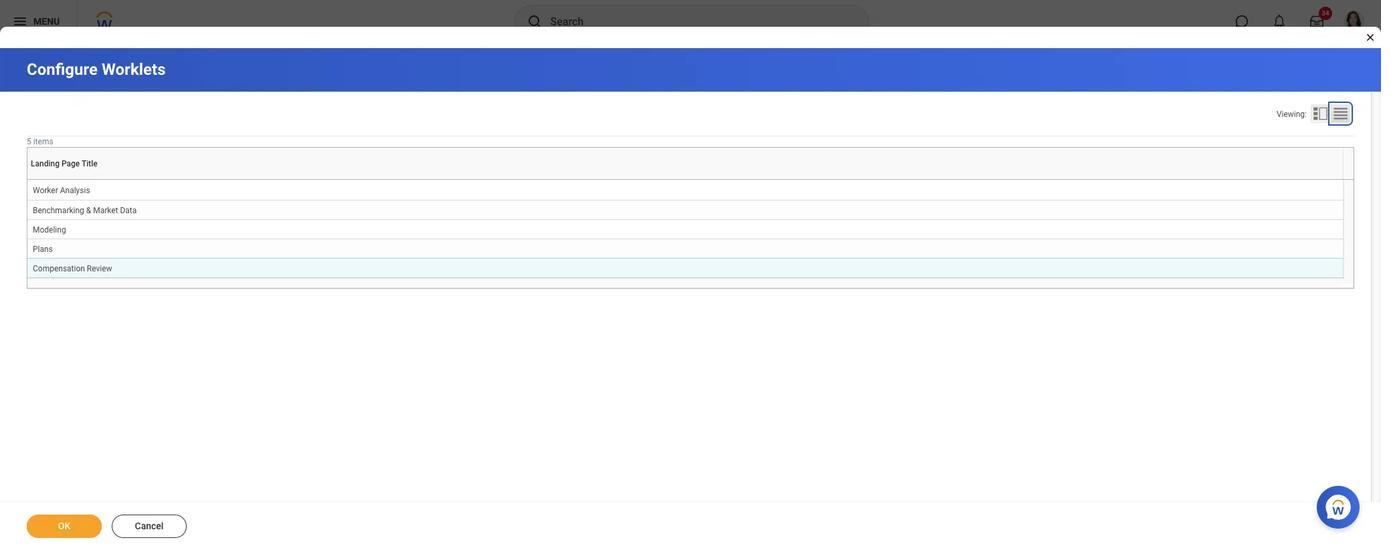 Task type: describe. For each thing, give the bounding box(es) containing it.
0 vertical spatial landing page title
[[31, 159, 98, 168]]

analysis
[[60, 186, 90, 196]]

review
[[87, 264, 112, 273]]

inbox large image
[[1310, 15, 1324, 28]]

compensation
[[33, 264, 85, 273]]

modeling
[[33, 225, 66, 235]]

1 vertical spatial title
[[686, 179, 688, 180]]

ok
[[58, 521, 70, 532]]

1 horizontal spatial landing
[[682, 179, 685, 180]]

row element containing compensation review
[[27, 258, 1344, 278]]

0 vertical spatial landing
[[31, 159, 60, 168]]

worker analysis
[[33, 186, 90, 196]]

market
[[93, 206, 118, 215]]

row element containing plans
[[27, 239, 1344, 258]]

data
[[120, 206, 137, 215]]

1 vertical spatial page
[[685, 179, 686, 180]]

ok button
[[27, 515, 102, 539]]

workday assistant region
[[1317, 481, 1365, 529]]

items
[[33, 137, 53, 147]]

Toggle to List Detail view radio
[[1311, 104, 1330, 123]]

cancel
[[135, 521, 164, 532]]

cancel button
[[112, 515, 187, 539]]



Task type: locate. For each thing, give the bounding box(es) containing it.
Toggle to Grid view radio
[[1331, 104, 1351, 123]]

worklets
[[102, 60, 166, 79]]

0 horizontal spatial title
[[82, 159, 98, 168]]

5
[[27, 137, 31, 147]]

profile logan mcneil element
[[1336, 7, 1373, 36]]

1 horizontal spatial landing page title
[[682, 179, 688, 180]]

0 horizontal spatial landing
[[31, 159, 60, 168]]

configure
[[27, 60, 98, 79]]

1 vertical spatial landing
[[682, 179, 685, 180]]

0 vertical spatial page
[[62, 159, 80, 168]]

benchmarking & market data
[[33, 206, 137, 215]]

page
[[62, 159, 80, 168], [685, 179, 686, 180]]

1 vertical spatial landing page title
[[682, 179, 688, 180]]

landing
[[31, 159, 60, 168], [682, 179, 685, 180]]

title
[[82, 159, 98, 168], [686, 179, 688, 180]]

landing page title
[[31, 159, 98, 168], [682, 179, 688, 180]]

1 horizontal spatial title
[[686, 179, 688, 180]]

1 row element from the top
[[27, 200, 1344, 220]]

viewing:
[[1277, 110, 1307, 119]]

&
[[86, 206, 91, 215]]

configure worklets
[[27, 60, 166, 79]]

benchmarking
[[33, 206, 84, 215]]

0 vertical spatial title
[[82, 159, 98, 168]]

notifications large image
[[1273, 15, 1286, 28]]

worker
[[33, 186, 58, 196]]

plans
[[33, 245, 53, 254]]

1 horizontal spatial page
[[685, 179, 686, 180]]

0 horizontal spatial page
[[62, 159, 80, 168]]

5 items
[[27, 137, 53, 147]]

configure worklets main content
[[0, 48, 1381, 551]]

landing page title button
[[682, 179, 688, 180]]

0 horizontal spatial landing page title
[[31, 159, 98, 168]]

row element
[[27, 200, 1344, 220], [27, 239, 1344, 258], [27, 258, 1344, 278]]

configure worklets dialog
[[0, 0, 1381, 551]]

viewing: option group
[[1277, 104, 1355, 126]]

compensation review
[[33, 264, 112, 273]]

search image
[[526, 13, 542, 29]]

row element containing benchmarking & market data
[[27, 200, 1344, 220]]

2 row element from the top
[[27, 239, 1344, 258]]

close configure worklets image
[[1365, 32, 1376, 43]]

3 row element from the top
[[27, 258, 1344, 278]]



Task type: vqa. For each thing, say whether or not it's contained in the screenshot.
the left in
no



